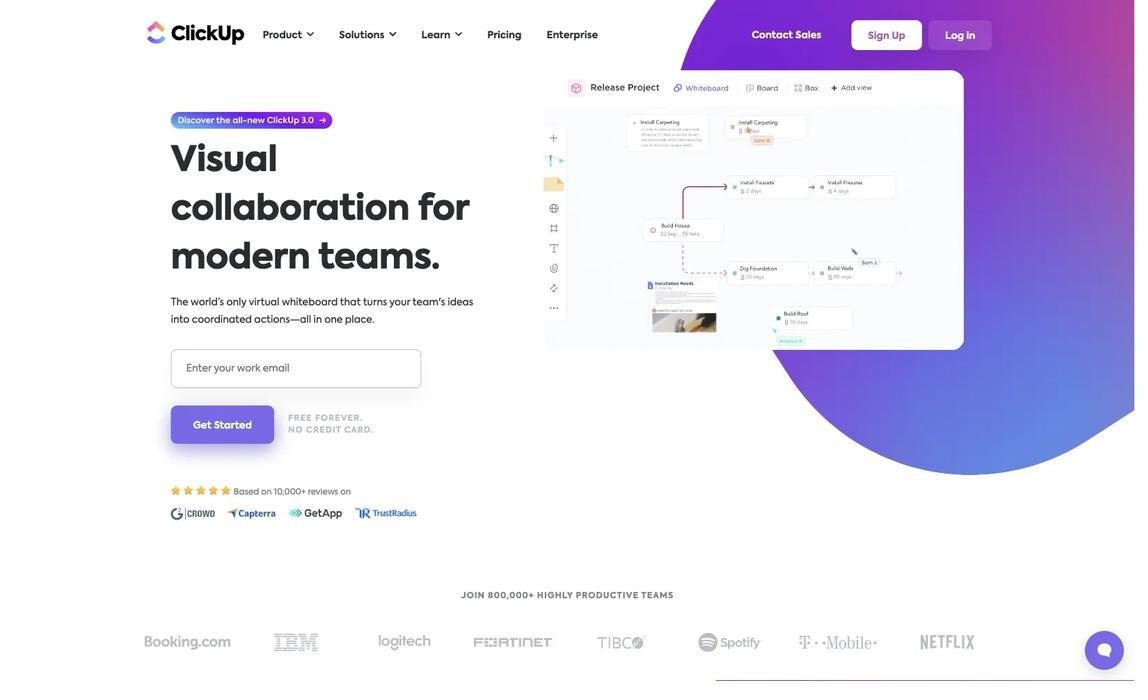 Task type: vqa. For each thing, say whether or not it's contained in the screenshot.
STYLE
no



Task type: describe. For each thing, give the bounding box(es) containing it.
g2crowd logo image
[[171, 508, 215, 521]]

capterra logo image
[[227, 508, 276, 520]]

your
[[390, 298, 410, 307]]

pricing link
[[481, 21, 529, 49]]

productive
[[576, 592, 639, 601]]

teams.
[[318, 242, 440, 276]]

1 star image from the left
[[171, 486, 181, 496]]

get started
[[193, 421, 252, 431]]

get
[[193, 421, 212, 431]]

join
[[461, 592, 485, 601]]

log
[[946, 31, 965, 41]]

3 star image from the left
[[196, 486, 206, 496]]

collaboration
[[171, 193, 410, 228]]

only
[[227, 298, 247, 307]]

contact sales
[[752, 30, 822, 40]]

actions—all
[[254, 315, 311, 325]]

whiteboard
[[282, 298, 338, 307]]

modern
[[171, 242, 310, 276]]

product button
[[256, 21, 321, 49]]

one
[[325, 315, 343, 325]]

up
[[892, 31, 906, 41]]

Enter your work email email field
[[171, 350, 422, 389]]

t-mobile logo image
[[797, 633, 882, 654]]

turns
[[363, 298, 387, 307]]

get started button
[[171, 406, 274, 444]]

team's
[[413, 298, 445, 307]]

booking-dot-com logo image
[[144, 636, 231, 651]]

netflix logo image
[[921, 636, 975, 651]]

2 on from the left
[[340, 488, 351, 496]]

place.
[[345, 315, 375, 325]]

clickup image
[[143, 19, 245, 46]]

ideas
[[448, 298, 474, 307]]

log in link
[[929, 20, 993, 50]]

spotify logo image
[[698, 633, 763, 653]]

getapp logo image
[[289, 508, 342, 519]]

800,000+
[[488, 592, 535, 601]]

enterprise
[[547, 30, 598, 40]]

enterprise link
[[540, 21, 605, 49]]

10,000+
[[274, 488, 306, 496]]

pricing
[[488, 30, 522, 40]]

4 star image from the left
[[209, 486, 219, 496]]

sign up button
[[852, 20, 923, 50]]

learn button
[[415, 21, 469, 49]]



Task type: locate. For each thing, give the bounding box(es) containing it.
the
[[171, 298, 188, 307]]

0 vertical spatial in
[[967, 31, 976, 41]]

based on 10,000+ reviews on
[[234, 488, 351, 496]]

card.
[[344, 426, 374, 435]]

virtual
[[249, 298, 280, 307]]

fortinet logo image
[[474, 638, 554, 648]]

credit
[[306, 426, 342, 435]]

free
[[288, 415, 312, 423]]

contact
[[752, 30, 793, 40]]

reviews
[[308, 488, 338, 496]]

sign up
[[869, 31, 906, 41]]

no
[[288, 426, 303, 435]]

sales
[[796, 30, 822, 40]]

tibco logo image
[[597, 636, 647, 650]]

started
[[214, 421, 252, 431]]

coordinated
[[192, 315, 252, 325]]

1 vertical spatial in
[[314, 315, 322, 325]]

0 horizontal spatial in
[[314, 315, 322, 325]]

based
[[234, 488, 259, 496]]

log in
[[946, 31, 976, 41]]

that
[[340, 298, 361, 307]]

teams
[[642, 592, 674, 601]]

in right log
[[967, 31, 976, 41]]

on right based
[[261, 488, 272, 496]]

5 star image from the left
[[221, 486, 232, 496]]

in left one on the top
[[314, 315, 322, 325]]

forever.
[[315, 415, 363, 423]]

logitech logo image
[[379, 635, 431, 651]]

discover the all-new clickup 3.0 image
[[171, 112, 332, 129]]

visual
[[171, 144, 277, 179]]

learn
[[422, 30, 451, 40]]

0 horizontal spatial on
[[261, 488, 272, 496]]

solutions
[[339, 30, 385, 40]]

1 horizontal spatial in
[[967, 31, 976, 41]]

star image
[[171, 486, 181, 496], [183, 486, 194, 496], [196, 486, 206, 496], [209, 486, 219, 496], [221, 486, 232, 496]]

1 on from the left
[[261, 488, 272, 496]]

sign
[[869, 31, 890, 41]]

visual collaboration for modern teams.
[[171, 144, 469, 276]]

in inside the world's only virtual whiteboard that turns your team's ideas into coordinated actions—all in one place.
[[314, 315, 322, 325]]

on right reviews
[[340, 488, 351, 496]]

contact sales link
[[745, 23, 829, 47]]

trustradius logo image
[[355, 508, 417, 519]]

for
[[418, 193, 469, 228]]

ibm logo image
[[274, 635, 318, 652]]

2 star image from the left
[[183, 486, 194, 496]]

in
[[967, 31, 976, 41], [314, 315, 322, 325]]

1 horizontal spatial on
[[340, 488, 351, 496]]

join 800,000+ highly productive teams
[[461, 592, 674, 601]]

solutions button
[[332, 21, 404, 49]]

on
[[261, 488, 272, 496], [340, 488, 351, 496]]

highly
[[537, 592, 574, 601]]

free forever. no credit card.
[[288, 415, 374, 435]]

the world's only virtual whiteboard that turns your team's ideas into coordinated actions—all in one place.
[[171, 298, 474, 325]]

world's
[[191, 298, 224, 307]]

product
[[263, 30, 302, 40]]

into
[[171, 315, 190, 325]]



